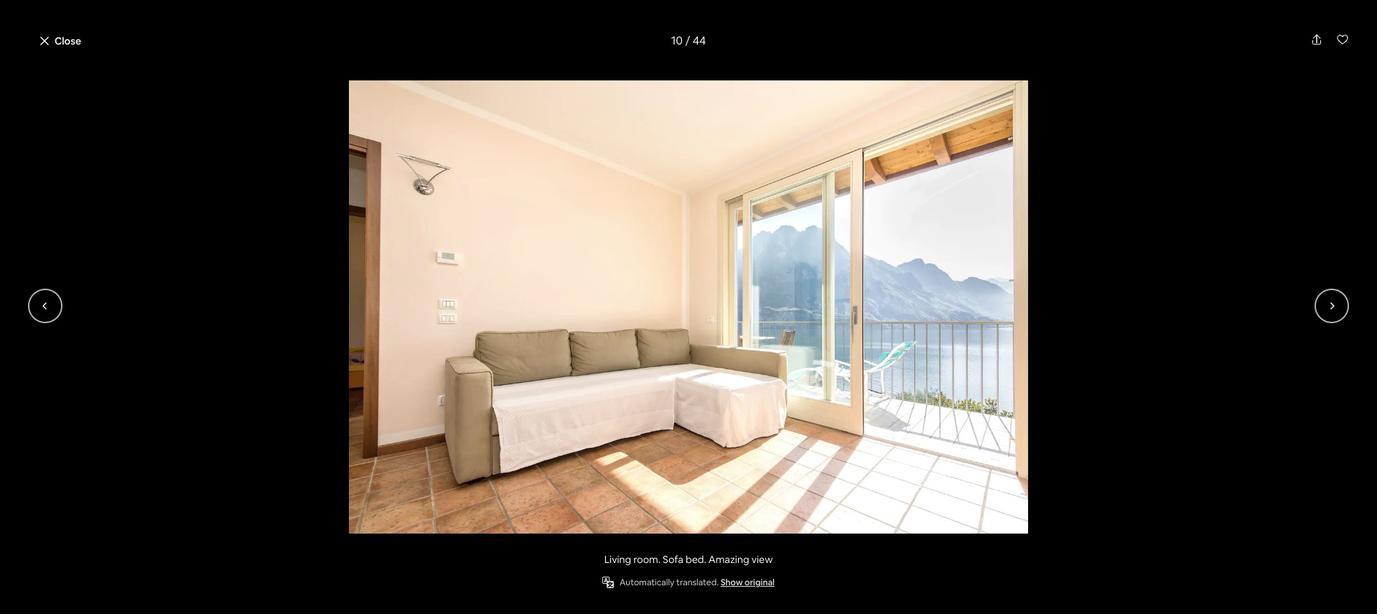 Task type: vqa. For each thing, say whether or not it's contained in the screenshot.
1
yes



Task type: locate. For each thing, give the bounding box(es) containing it.
riva,
[[420, 458, 454, 478]]

share
[[1005, 82, 1032, 95]]

1 horizontal spatial show
[[983, 400, 1009, 413]]

1 horizontal spatial ·
[[443, 480, 445, 495]]

living
[[605, 553, 632, 566]]

10
[[671, 33, 683, 48]]

0 horizontal spatial ·
[[400, 480, 402, 495]]

4.85
[[627, 534, 658, 554]]

·
[[400, 480, 402, 495], [443, 480, 445, 495]]

photos
[[1024, 400, 1057, 413]]

0 vertical spatial piscina image
[[890, 114, 1086, 275]]

amazing
[[709, 553, 750, 566]]

guest favorite
[[321, 533, 370, 563]]

Any week search field
[[557, 11, 810, 46]]

view
[[752, 553, 773, 566]]

living room. sofa bed. amazing view image
[[69, 80, 1309, 534], [69, 80, 1309, 534]]

10 / 44
[[671, 33, 706, 48]]

385 reviews
[[698, 534, 731, 565]]

3
[[405, 480, 411, 495]]

44
[[693, 33, 706, 48]]

1 · from the left
[[400, 480, 402, 495]]

show
[[983, 400, 1009, 413], [721, 577, 743, 588]]

automatically translated. show original
[[620, 577, 775, 588]]

terrace with pool view and lake view image
[[417, 72, 950, 429], [417, 72, 950, 429]]

entire
[[281, 458, 324, 478]]

rental
[[327, 458, 369, 478]]

favorite
[[321, 546, 370, 563]]

· left 1
[[443, 480, 445, 495]]

show down amazing
[[721, 577, 743, 588]]

show left all
[[983, 400, 1009, 413]]

in
[[404, 458, 417, 478]]

any
[[647, 22, 666, 35]]

0 horizontal spatial show
[[721, 577, 743, 588]]

total
[[836, 497, 859, 510]]

bath
[[455, 480, 480, 495]]

homes
[[530, 534, 567, 549]]

soggiorno con vista lago e montagne. meraviglioso image
[[689, 281, 885, 436]]

airbnb,
[[408, 548, 447, 563]]

vista dal terrazzo di casa. superlativa image
[[689, 114, 885, 275]]

1 vertical spatial piscina image
[[890, 281, 1086, 436]]

1 piscina image from the top
[[890, 114, 1086, 275]]

· left 3
[[400, 480, 402, 495]]

bedrooms
[[343, 480, 397, 495]]

terrazzo vista piscina e vista lago image
[[281, 114, 684, 436]]

share button
[[982, 76, 1038, 101]]

luxurious. lovely view.
[[307, 73, 505, 98]]

any week button
[[635, 11, 706, 46]]

living room with lake and mountain views. wonderful image
[[686, 434, 950, 611], [686, 434, 950, 611]]

lovely
[[401, 73, 457, 98]]

sofa
[[663, 553, 684, 566]]

$325 aud
[[836, 476, 910, 496]]

show original button
[[721, 577, 775, 588]]

show inside button
[[983, 400, 1009, 413]]

view from the house's terrace. superlative image
[[417, 434, 681, 611], [417, 434, 681, 611]]

guest
[[327, 533, 364, 550]]

of
[[433, 534, 444, 549]]

0 vertical spatial show
[[983, 400, 1009, 413]]

before
[[861, 497, 892, 510]]

unit
[[373, 458, 401, 478]]

dialog
[[0, 0, 1378, 614]]

beds
[[414, 480, 440, 495]]

one
[[408, 534, 430, 549]]

2 · from the left
[[443, 480, 445, 495]]

piscina image
[[890, 114, 1086, 275], [890, 281, 1086, 436]]



Task type: describe. For each thing, give the bounding box(es) containing it.
385
[[701, 534, 728, 554]]

reviews
[[698, 554, 731, 565]]

luxurious.
[[307, 73, 397, 98]]

taxes
[[894, 497, 919, 510]]

loved
[[498, 534, 528, 549]]

according
[[450, 548, 504, 563]]

view.
[[461, 73, 505, 98]]

2 piscina image from the top
[[890, 281, 1086, 436]]

show all photos button
[[954, 394, 1069, 419]]

the
[[447, 534, 465, 549]]

room.
[[634, 553, 661, 566]]

entire rental unit in riva, italy 2 bedrooms · 3 beds · 1 bath
[[281, 458, 488, 495]]

any week
[[647, 22, 693, 35]]

bed.
[[686, 553, 707, 566]]

original
[[745, 577, 775, 588]]

most
[[468, 534, 496, 549]]

/
[[686, 33, 691, 48]]

guests
[[521, 548, 558, 563]]

1
[[448, 480, 453, 495]]

automatically
[[620, 577, 675, 588]]

2
[[334, 480, 340, 495]]

show all photos
[[983, 400, 1057, 413]]

one of the most loved homes on airbnb, according to guests
[[408, 534, 583, 563]]

all
[[1011, 400, 1022, 413]]

$325 aud total before taxes
[[836, 476, 919, 510]]

italy
[[457, 458, 488, 478]]

on
[[569, 534, 583, 549]]

to
[[507, 548, 519, 563]]

1 vertical spatial show
[[721, 577, 743, 588]]

week
[[668, 22, 693, 35]]

translated.
[[677, 577, 719, 588]]

living room. sofa bed. amazing view
[[605, 553, 773, 566]]



